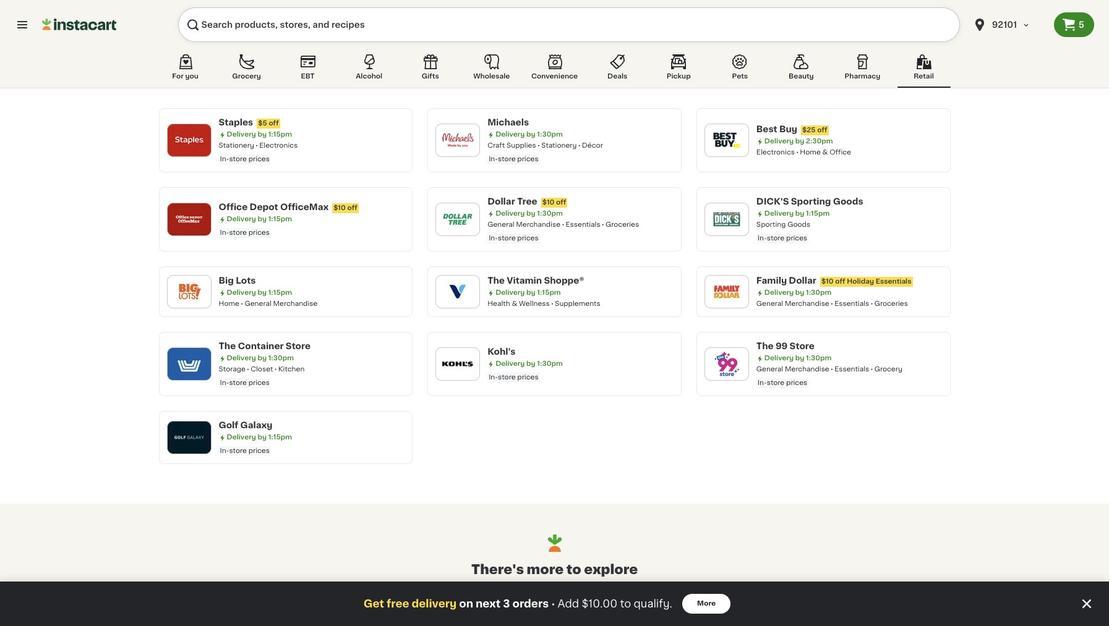 Task type: vqa. For each thing, say whether or not it's contained in the screenshot.
100% satisfaction guarantee button
no



Task type: describe. For each thing, give the bounding box(es) containing it.
in- down golf
[[220, 448, 229, 455]]

1:15pm for dick's sporting goods
[[806, 210, 830, 217]]

•
[[551, 599, 555, 609]]

craft
[[488, 142, 505, 149]]

vitamin
[[507, 277, 542, 285]]

1:30pm for the container store
[[268, 355, 294, 362]]

essentials for family dollar logo
[[835, 301, 869, 307]]

by for golf galaxy logo
[[258, 434, 267, 441]]

store for dick's sporting goods logo on the top right of page
[[767, 235, 785, 242]]

the vitamin shoppe®
[[488, 277, 584, 285]]

retail button
[[897, 52, 951, 88]]

michaels
[[488, 118, 529, 127]]

1 horizontal spatial office
[[830, 149, 851, 156]]

qualify.
[[634, 599, 673, 609]]

the for the vitamin shoppe®
[[488, 277, 505, 285]]

you
[[185, 73, 198, 80]]

get
[[364, 599, 384, 609]]

more
[[697, 601, 716, 608]]

prices for the container store logo
[[249, 380, 270, 387]]

3
[[503, 599, 510, 609]]

delivery for big lots logo
[[227, 290, 256, 296]]

1 vertical spatial grocery
[[875, 366, 902, 373]]

the 99 store logo image
[[711, 348, 743, 380]]

there's more to explore shop 63 stores (and counting) in san diego.
[[457, 564, 652, 591]]

the for the container store
[[219, 342, 236, 351]]

prices for dick's sporting goods logo on the top right of page
[[786, 235, 808, 242]]

on
[[459, 599, 473, 609]]

1 vertical spatial &
[[512, 301, 517, 307]]

prices for dollar tree logo
[[517, 235, 539, 242]]

merchandise for the 99 store logo
[[785, 366, 829, 373]]

general merchandise essentials groceries for family dollar
[[757, 301, 908, 307]]

merchandise for dollar tree logo
[[516, 221, 561, 228]]

delivery by 1:30pm for the 99 store
[[765, 355, 832, 362]]

for you button
[[159, 52, 212, 88]]

add
[[558, 599, 579, 609]]

in- down kohl's
[[489, 374, 498, 381]]

general for the 99 store logo
[[757, 366, 783, 373]]

essentials for the 99 store logo
[[835, 366, 869, 373]]

kitchen
[[278, 366, 305, 373]]

get free delivery on next 3 orders • add $10.00 to qualify.
[[364, 599, 673, 609]]

delivery by 1:30pm for kohl's
[[496, 361, 563, 367]]

prices for staples logo
[[249, 156, 270, 163]]

dollar tree $10 off
[[488, 197, 566, 206]]

by for family dollar logo
[[795, 290, 804, 296]]

delivery by 1:15pm for big lots
[[227, 290, 292, 296]]

store for the 99 store
[[790, 342, 815, 351]]

by for the vitamin shoppe® logo
[[527, 290, 536, 296]]

$10 inside office depot officemax $10 off
[[334, 205, 346, 212]]

in- for the container store logo
[[220, 380, 229, 387]]

1:15pm up stationery electronics at the left of the page
[[268, 131, 292, 138]]

(and
[[526, 582, 546, 591]]

store for the michaels logo
[[498, 156, 516, 163]]

treatment tracker modal dialog
[[0, 582, 1109, 627]]

galaxy
[[240, 421, 272, 430]]

next
[[476, 599, 501, 609]]

staples logo image
[[173, 124, 205, 157]]

gifts button
[[404, 52, 457, 88]]

craft supplies stationery décor
[[488, 142, 603, 149]]

$10.00
[[582, 599, 618, 609]]

delivery for the vitamin shoppe® logo
[[496, 290, 525, 296]]

pets
[[732, 73, 748, 80]]

in-store prices for staples logo
[[220, 156, 270, 163]]

golf galaxy logo image
[[173, 422, 205, 454]]

off for family dollar
[[835, 278, 845, 285]]

staples $5 off
[[219, 118, 279, 127]]

$5
[[258, 120, 267, 127]]

by for office depot officemax logo
[[258, 216, 267, 223]]

pets button
[[713, 52, 767, 88]]

closet
[[251, 366, 273, 373]]

in
[[594, 582, 602, 591]]

1:30pm for kohl's
[[537, 361, 563, 367]]

storage
[[219, 366, 246, 373]]

container
[[238, 342, 284, 351]]

store up 'big lots'
[[229, 230, 247, 236]]

delivery for the michaels logo
[[496, 131, 525, 138]]

store down kohl's
[[498, 374, 516, 381]]

grocery inside button
[[232, 73, 261, 80]]

the container store
[[219, 342, 311, 351]]

instacart image
[[42, 17, 116, 32]]

1:15pm down office depot officemax $10 off on the top of the page
[[268, 216, 292, 223]]

retail
[[914, 73, 934, 80]]

1:30pm down 'tree'
[[537, 210, 563, 217]]

1:30pm for the 99 store
[[806, 355, 832, 362]]

store for the container store logo
[[229, 380, 247, 387]]

delivery by 1:15pm for golf galaxy
[[227, 434, 292, 441]]

delivery by 1:30pm for the container store
[[227, 355, 294, 362]]

staples
[[219, 118, 253, 127]]

1 vertical spatial sporting
[[757, 221, 786, 228]]

electronics home & office
[[757, 149, 851, 156]]

big lots
[[219, 277, 256, 285]]

$10 for dollar tree
[[542, 199, 555, 206]]

delivery
[[412, 599, 457, 609]]

pickup button
[[652, 52, 705, 88]]

wholesale
[[473, 73, 510, 80]]

delivery for best buy logo
[[765, 138, 794, 145]]

free
[[387, 599, 409, 609]]

in-store prices for dollar tree logo
[[489, 235, 539, 242]]

best
[[757, 125, 777, 134]]

alcohol
[[356, 73, 382, 80]]

best buy logo image
[[711, 124, 743, 157]]

1 horizontal spatial &
[[823, 149, 828, 156]]

general for family dollar logo
[[757, 301, 783, 307]]

in- for dollar tree logo
[[489, 235, 498, 242]]

in-store prices for the michaels logo
[[489, 156, 539, 163]]

convenience button
[[526, 52, 583, 88]]

merchandise up the container store
[[273, 301, 318, 307]]

supplements
[[555, 301, 600, 307]]

store for staples logo
[[229, 156, 247, 163]]

best buy $25 off
[[757, 125, 827, 134]]

michaels logo image
[[442, 124, 474, 157]]

Search field
[[178, 7, 960, 42]]

5
[[1079, 20, 1084, 29]]

stationery electronics
[[219, 142, 298, 149]]

dollar tree logo image
[[442, 204, 474, 236]]

in-store prices down golf galaxy
[[220, 448, 270, 455]]

0 vertical spatial sporting
[[791, 197, 831, 206]]

golf galaxy
[[219, 421, 272, 430]]

convenience
[[531, 73, 578, 80]]

prices for the michaels logo
[[517, 156, 539, 163]]

buy
[[779, 125, 797, 134]]

1:30pm down family dollar $10 off holiday essentials
[[806, 290, 832, 296]]

5 button
[[1054, 12, 1094, 37]]

1:15pm for big lots
[[268, 290, 292, 296]]

2 stationery from the left
[[541, 142, 577, 149]]

office depot officemax $10 off
[[219, 203, 357, 212]]

kohl's
[[488, 348, 516, 356]]

in- for dick's sporting goods logo on the top right of page
[[758, 235, 767, 242]]

delivery by 2:30pm
[[765, 138, 833, 145]]

wellness
[[519, 301, 550, 307]]

groceries for dollar tree
[[606, 221, 639, 228]]

deals
[[608, 73, 628, 80]]

1:15pm for the vitamin shoppe®
[[537, 290, 561, 296]]

delivery for dollar tree logo
[[496, 210, 525, 217]]

beauty button
[[775, 52, 828, 88]]

in-store prices for dick's sporting goods logo on the top right of page
[[758, 235, 808, 242]]

holiday
[[847, 278, 874, 285]]

lots
[[236, 277, 256, 285]]

by for the container store logo
[[258, 355, 267, 362]]

more button
[[682, 595, 731, 614]]

off for dollar tree
[[556, 199, 566, 206]]



Task type: locate. For each thing, give the bounding box(es) containing it.
storage closet kitchen
[[219, 366, 305, 373]]

1 vertical spatial home
[[219, 301, 239, 307]]

1 vertical spatial to
[[620, 599, 631, 609]]

to inside get free delivery on next 3 orders • add $10.00 to qualify.
[[620, 599, 631, 609]]

san
[[604, 582, 621, 591]]

store down '99' in the right bottom of the page
[[767, 380, 785, 387]]

to up counting)
[[567, 564, 581, 577]]

more
[[527, 564, 564, 577]]

delivery by 1:15pm down dick's sporting goods
[[765, 210, 830, 217]]

general merchandise essentials groceries down 'tree'
[[488, 221, 639, 228]]

prices for the 99 store logo
[[786, 380, 808, 387]]

by for staples logo
[[258, 131, 267, 138]]

63
[[482, 582, 494, 591]]

1 horizontal spatial home
[[800, 149, 821, 156]]

the for the 99 store
[[757, 342, 774, 351]]

off inside office depot officemax $10 off
[[347, 205, 357, 212]]

1 horizontal spatial general merchandise essentials groceries
[[757, 301, 908, 307]]

by up supplies at left top
[[527, 131, 536, 138]]

0 vertical spatial office
[[830, 149, 851, 156]]

delivery by 1:15pm up home general merchandise
[[227, 290, 292, 296]]

shoppe®
[[544, 277, 584, 285]]

in-store prices down '99' in the right bottom of the page
[[758, 380, 808, 387]]

orders
[[513, 599, 549, 609]]

general
[[488, 221, 514, 228], [245, 301, 271, 307], [757, 301, 783, 307], [757, 366, 783, 373]]

merchandise down the 99 store
[[785, 366, 829, 373]]

store right '99' in the right bottom of the page
[[790, 342, 815, 351]]

0 horizontal spatial goods
[[788, 221, 811, 228]]

by up "wellness"
[[527, 290, 536, 296]]

2 horizontal spatial $10
[[821, 278, 834, 285]]

ebt button
[[281, 52, 334, 88]]

delivery for dick's sporting goods logo on the top right of page
[[765, 210, 794, 217]]

by up closet
[[258, 355, 267, 362]]

delivery down 'dollar tree $10 off'
[[496, 210, 525, 217]]

delivery down buy
[[765, 138, 794, 145]]

92101 button
[[965, 7, 1054, 42]]

store down stationery electronics at the left of the page
[[229, 156, 247, 163]]

delivery for golf galaxy logo
[[227, 434, 256, 441]]

off inside 'dollar tree $10 off'
[[556, 199, 566, 206]]

1:15pm down galaxy
[[268, 434, 292, 441]]

1 stationery from the left
[[219, 142, 254, 149]]

in- right dollar tree logo
[[489, 235, 498, 242]]

0 vertical spatial goods
[[833, 197, 863, 206]]

in- for the 99 store logo
[[758, 380, 767, 387]]

essentials for dollar tree logo
[[566, 221, 600, 228]]

0 horizontal spatial the
[[219, 342, 236, 351]]

stores
[[496, 582, 524, 591]]

off left holiday
[[835, 278, 845, 285]]

big
[[219, 277, 234, 285]]

$25
[[802, 127, 816, 134]]

by up home general merchandise
[[258, 290, 267, 296]]

stationery down staples
[[219, 142, 254, 149]]

delivery down staples
[[227, 131, 256, 138]]

store down the craft
[[498, 156, 516, 163]]

sporting down dick's
[[757, 221, 786, 228]]

officemax
[[280, 203, 329, 212]]

delivery by 1:30pm up storage closet kitchen
[[227, 355, 294, 362]]

in-store prices down sporting goods
[[758, 235, 808, 242]]

family dollar $10 off holiday essentials
[[757, 277, 912, 285]]

dollar left 'tree'
[[488, 197, 515, 206]]

off right officemax
[[347, 205, 357, 212]]

0 horizontal spatial &
[[512, 301, 517, 307]]

supplies
[[507, 142, 536, 149]]

off right 'tree'
[[556, 199, 566, 206]]

depot
[[250, 203, 278, 212]]

delivery for "kohl's logo"
[[496, 361, 525, 367]]

1:30pm up craft supplies stationery décor
[[537, 131, 563, 138]]

1 store from the left
[[286, 342, 311, 351]]

off inside family dollar $10 off holiday essentials
[[835, 278, 845, 285]]

dick's sporting goods logo image
[[711, 204, 743, 236]]

delivery down '99' in the right bottom of the page
[[765, 355, 794, 362]]

merchandise down 'tree'
[[516, 221, 561, 228]]

2 store from the left
[[790, 342, 815, 351]]

general merchandise essentials groceries for dollar tree
[[488, 221, 639, 228]]

big lots logo image
[[173, 276, 205, 308]]

$10 right 'tree'
[[542, 199, 555, 206]]

delivery down family
[[765, 290, 794, 296]]

0 horizontal spatial home
[[219, 301, 239, 307]]

by for big lots logo
[[258, 290, 267, 296]]

counting)
[[548, 582, 592, 591]]

delivery for staples logo
[[227, 131, 256, 138]]

by for the 99 store logo
[[795, 355, 804, 362]]

delivery by 1:15pm for dick's sporting goods
[[765, 210, 830, 217]]

1 vertical spatial office
[[219, 203, 248, 212]]

stationery left décor
[[541, 142, 577, 149]]

None search field
[[178, 7, 960, 42]]

0 horizontal spatial $10
[[334, 205, 346, 212]]

1:15pm up home general merchandise
[[268, 290, 292, 296]]

tree
[[517, 197, 537, 206]]

sporting up sporting goods
[[791, 197, 831, 206]]

delivery by 1:15pm up stationery electronics at the left of the page
[[227, 131, 292, 138]]

in- down stationery electronics at the left of the page
[[220, 156, 229, 163]]

0 vertical spatial home
[[800, 149, 821, 156]]

the
[[488, 277, 505, 285], [219, 342, 236, 351], [757, 342, 774, 351]]

in-store prices down supplies at left top
[[489, 156, 539, 163]]

in- for staples logo
[[220, 156, 229, 163]]

by down galaxy
[[258, 434, 267, 441]]

general merchandise essentials groceries
[[488, 221, 639, 228], [757, 301, 908, 307]]

home down 2:30pm
[[800, 149, 821, 156]]

1 horizontal spatial goods
[[833, 197, 863, 206]]

1 horizontal spatial groceries
[[875, 301, 908, 307]]

delivery down 'big lots'
[[227, 290, 256, 296]]

1:30pm up general merchandise essentials grocery
[[806, 355, 832, 362]]

1 horizontal spatial to
[[620, 599, 631, 609]]

by down depot
[[258, 216, 267, 223]]

office
[[830, 149, 851, 156], [219, 203, 248, 212]]

1 horizontal spatial grocery
[[875, 366, 902, 373]]

in-store prices
[[220, 156, 270, 163], [489, 156, 539, 163], [220, 230, 270, 236], [489, 235, 539, 242], [758, 235, 808, 242], [489, 374, 539, 381], [220, 380, 270, 387], [758, 380, 808, 387], [220, 448, 270, 455]]

groceries for family dollar
[[875, 301, 908, 307]]

$10 right officemax
[[334, 205, 346, 212]]

delivery by 1:30pm up supplies at left top
[[496, 131, 563, 138]]

store down golf galaxy
[[229, 448, 247, 455]]

0 horizontal spatial grocery
[[232, 73, 261, 80]]

delivery for the 99 store logo
[[765, 355, 794, 362]]

store for dollar tree logo
[[498, 235, 516, 242]]

delivery by 1:15pm down vitamin
[[496, 290, 561, 296]]

by down dick's sporting goods
[[795, 210, 804, 217]]

1 vertical spatial general merchandise essentials groceries
[[757, 301, 908, 307]]

sporting goods
[[757, 221, 811, 228]]

1 horizontal spatial electronics
[[757, 149, 795, 156]]

in-store prices down kohl's
[[489, 374, 539, 381]]

off right $5
[[269, 120, 279, 127]]

beauty
[[789, 73, 814, 80]]

in- right the 99 store logo
[[758, 380, 767, 387]]

general down 'dollar tree $10 off'
[[488, 221, 514, 228]]

home
[[800, 149, 821, 156], [219, 301, 239, 307]]

delivery by 1:15pm down galaxy
[[227, 434, 292, 441]]

in- down sporting goods
[[758, 235, 767, 242]]

in- right office depot officemax logo
[[220, 230, 229, 236]]

by for dollar tree logo
[[527, 210, 536, 217]]

merchandise for family dollar logo
[[785, 301, 829, 307]]

0 horizontal spatial dollar
[[488, 197, 515, 206]]

1 horizontal spatial store
[[790, 342, 815, 351]]

0 horizontal spatial stationery
[[219, 142, 254, 149]]

store
[[229, 156, 247, 163], [498, 156, 516, 163], [229, 230, 247, 236], [498, 235, 516, 242], [767, 235, 785, 242], [498, 374, 516, 381], [229, 380, 247, 387], [767, 380, 785, 387], [229, 448, 247, 455]]

delivery down kohl's
[[496, 361, 525, 367]]

0 vertical spatial to
[[567, 564, 581, 577]]

kohl's logo image
[[442, 348, 474, 380]]

1 horizontal spatial stationery
[[541, 142, 577, 149]]

shop
[[457, 582, 480, 591]]

general merchandise essentials groceries down family dollar $10 off holiday essentials
[[757, 301, 908, 307]]

general merchandise essentials grocery
[[757, 366, 902, 373]]

by for best buy logo
[[795, 138, 804, 145]]

general for dollar tree logo
[[488, 221, 514, 228]]

health
[[488, 301, 510, 307]]

delivery by 1:15pm
[[227, 131, 292, 138], [765, 210, 830, 217], [227, 216, 292, 223], [227, 290, 292, 296], [496, 290, 561, 296], [227, 434, 292, 441]]

store for the container store
[[286, 342, 311, 351]]

92101
[[992, 20, 1017, 29]]

$10
[[542, 199, 555, 206], [334, 205, 346, 212], [821, 278, 834, 285]]

92101 button
[[972, 7, 1047, 42]]

0 vertical spatial groceries
[[606, 221, 639, 228]]

by
[[258, 131, 267, 138], [527, 131, 536, 138], [795, 138, 804, 145], [527, 210, 536, 217], [795, 210, 804, 217], [258, 216, 267, 223], [258, 290, 267, 296], [527, 290, 536, 296], [795, 290, 804, 296], [258, 355, 267, 362], [795, 355, 804, 362], [527, 361, 536, 367], [258, 434, 267, 441]]

delivery by 1:30pm down 'tree'
[[496, 210, 563, 217]]

$10 inside 'dollar tree $10 off'
[[542, 199, 555, 206]]

$10 inside family dollar $10 off holiday essentials
[[821, 278, 834, 285]]

gifts
[[422, 73, 439, 80]]

1:15pm down dick's sporting goods
[[806, 210, 830, 217]]

off inside staples $5 off
[[269, 120, 279, 127]]

0 vertical spatial general merchandise essentials groceries
[[488, 221, 639, 228]]

wholesale button
[[465, 52, 518, 88]]

delivery down depot
[[227, 216, 256, 223]]

1:30pm down health & wellness supplements
[[537, 361, 563, 367]]

the vitamin shoppe® logo image
[[442, 276, 474, 308]]

diego.
[[623, 582, 652, 591]]

alcohol button
[[343, 52, 396, 88]]

99
[[776, 342, 788, 351]]

in-store prices down stationery electronics at the left of the page
[[220, 156, 270, 163]]

stationery
[[219, 142, 254, 149], [541, 142, 577, 149]]

1:15pm up health & wellness supplements
[[537, 290, 561, 296]]

by down the 99 store
[[795, 355, 804, 362]]

1 vertical spatial dollar
[[789, 277, 817, 285]]

0 horizontal spatial store
[[286, 342, 311, 351]]

pharmacy
[[845, 73, 881, 80]]

décor
[[582, 142, 603, 149]]

general down family
[[757, 301, 783, 307]]

groceries
[[606, 221, 639, 228], [875, 301, 908, 307]]

delivery for the container store logo
[[227, 355, 256, 362]]

home general merchandise
[[219, 301, 318, 307]]

delivery
[[227, 131, 256, 138], [496, 131, 525, 138], [765, 138, 794, 145], [496, 210, 525, 217], [765, 210, 794, 217], [227, 216, 256, 223], [227, 290, 256, 296], [496, 290, 525, 296], [765, 290, 794, 296], [227, 355, 256, 362], [765, 355, 794, 362], [496, 361, 525, 367], [227, 434, 256, 441]]

general down '99' in the right bottom of the page
[[757, 366, 783, 373]]

1 horizontal spatial sporting
[[791, 197, 831, 206]]

delivery up the storage
[[227, 355, 256, 362]]

1:30pm for michaels
[[537, 131, 563, 138]]

$10 for family dollar
[[821, 278, 834, 285]]

by down 'tree'
[[527, 210, 536, 217]]

there's
[[471, 564, 524, 577]]

essentials inside family dollar $10 off holiday essentials
[[876, 278, 912, 285]]

&
[[823, 149, 828, 156], [512, 301, 517, 307]]

general down lots
[[245, 301, 271, 307]]

dick's sporting goods
[[757, 197, 863, 206]]

to
[[567, 564, 581, 577], [620, 599, 631, 609]]

delivery by 1:30pm for michaels
[[496, 131, 563, 138]]

0 horizontal spatial office
[[219, 203, 248, 212]]

off for best buy
[[817, 127, 827, 134]]

explore
[[584, 564, 638, 577]]

delivery by 1:30pm down kohl's
[[496, 361, 563, 367]]

office left depot
[[219, 203, 248, 212]]

ebt
[[301, 73, 315, 80]]

by for "kohl's logo"
[[527, 361, 536, 367]]

1:15pm for golf galaxy
[[268, 434, 292, 441]]

shop categories tab list
[[159, 52, 951, 88]]

by down $5
[[258, 131, 267, 138]]

1:30pm up kitchen
[[268, 355, 294, 362]]

in-store prices down depot
[[220, 230, 270, 236]]

1 horizontal spatial $10
[[542, 199, 555, 206]]

1 horizontal spatial the
[[488, 277, 505, 285]]

delivery down the michaels on the left of page
[[496, 131, 525, 138]]

delivery for office depot officemax logo
[[227, 216, 256, 223]]

electronics down $5
[[259, 142, 298, 149]]

store down the storage
[[229, 380, 247, 387]]

delivery for family dollar logo
[[765, 290, 794, 296]]

0 vertical spatial &
[[823, 149, 828, 156]]

store for the 99 store logo
[[767, 380, 785, 387]]

the 99 store
[[757, 342, 815, 351]]

2 horizontal spatial the
[[757, 342, 774, 351]]

grocery button
[[220, 52, 273, 88]]

office down 2:30pm
[[830, 149, 851, 156]]

0 horizontal spatial to
[[567, 564, 581, 577]]

in-store prices for the 99 store logo
[[758, 380, 808, 387]]

family
[[757, 277, 787, 285]]

pharmacy button
[[836, 52, 889, 88]]

in- down the craft
[[489, 156, 498, 163]]

the container store logo image
[[173, 348, 205, 380]]

1 vertical spatial groceries
[[875, 301, 908, 307]]

dick's
[[757, 197, 789, 206]]

& right health
[[512, 301, 517, 307]]

delivery by 1:30pm down family
[[765, 290, 832, 296]]

delivery down golf galaxy
[[227, 434, 256, 441]]

golf
[[219, 421, 238, 430]]

1 vertical spatial goods
[[788, 221, 811, 228]]

office depot officemax logo image
[[173, 204, 205, 236]]

delivery by 1:15pm down depot
[[227, 216, 292, 223]]

off up 2:30pm
[[817, 127, 827, 134]]

delivery up sporting goods
[[765, 210, 794, 217]]

essentials
[[566, 221, 600, 228], [876, 278, 912, 285], [835, 301, 869, 307], [835, 366, 869, 373]]

home down big
[[219, 301, 239, 307]]

in-store prices for the container store logo
[[220, 380, 270, 387]]

store down 'dollar tree $10 off'
[[498, 235, 516, 242]]

merchandise down family dollar $10 off holiday essentials
[[785, 301, 829, 307]]

0 horizontal spatial groceries
[[606, 221, 639, 228]]

store up kitchen
[[286, 342, 311, 351]]

by for dick's sporting goods logo on the top right of page
[[795, 210, 804, 217]]

in- for the michaels logo
[[489, 156, 498, 163]]

0 vertical spatial dollar
[[488, 197, 515, 206]]

prices
[[249, 156, 270, 163], [517, 156, 539, 163], [249, 230, 270, 236], [517, 235, 539, 242], [786, 235, 808, 242], [517, 374, 539, 381], [249, 380, 270, 387], [786, 380, 808, 387], [249, 448, 270, 455]]

0 vertical spatial grocery
[[232, 73, 261, 80]]

family dollar logo image
[[711, 276, 743, 308]]

0 horizontal spatial sporting
[[757, 221, 786, 228]]

0 horizontal spatial general merchandise essentials groceries
[[488, 221, 639, 228]]

delivery up health
[[496, 290, 525, 296]]

health & wellness supplements
[[488, 301, 600, 307]]

to inside there's more to explore shop 63 stores (and counting) in san diego.
[[567, 564, 581, 577]]

grocery
[[232, 73, 261, 80], [875, 366, 902, 373]]

for you
[[172, 73, 198, 80]]

delivery by 1:15pm for the vitamin shoppe®
[[496, 290, 561, 296]]

by for the michaels logo
[[527, 131, 536, 138]]

dollar right family
[[789, 277, 817, 285]]

1 horizontal spatial dollar
[[789, 277, 817, 285]]

0 horizontal spatial electronics
[[259, 142, 298, 149]]

delivery by 1:30pm down the 99 store
[[765, 355, 832, 362]]

2:30pm
[[806, 138, 833, 145]]

for
[[172, 73, 184, 80]]

deals button
[[591, 52, 644, 88]]

off inside best buy $25 off
[[817, 127, 827, 134]]

to down diego.
[[620, 599, 631, 609]]

in-store prices down 'dollar tree $10 off'
[[489, 235, 539, 242]]

dollar
[[488, 197, 515, 206], [789, 277, 817, 285]]



